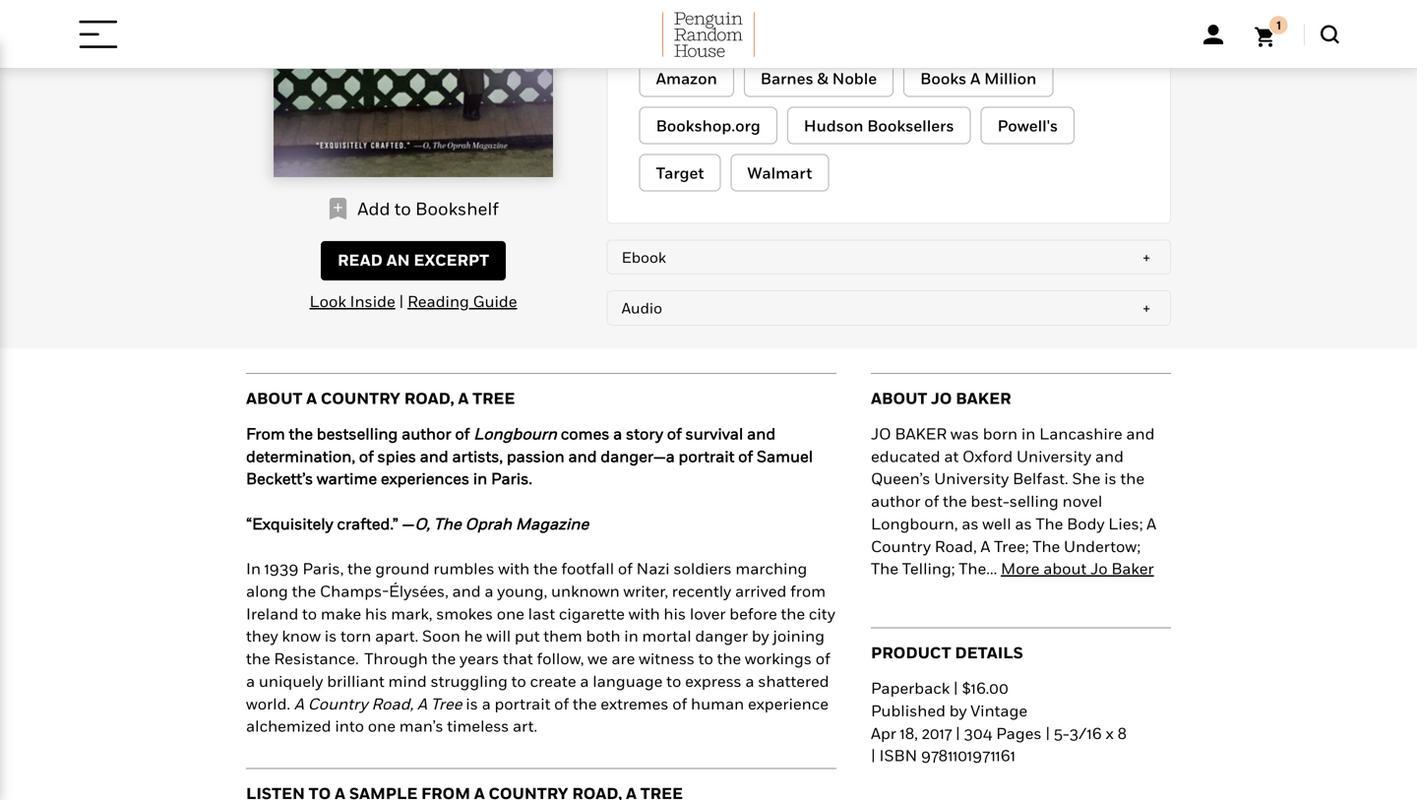 Task type: locate. For each thing, give the bounding box(es) containing it.
both
[[586, 627, 621, 645]]

and inside in 1939 paris, the ground rumbles with the footfall of nazi soldiers marching along the champs-élysées, and a young, unknown writer, recently arrived from ireland to make his mark, smokes one last cigarette with his lover before the city they know is torn apart. soon he will put them both in mortal danger by joining the resistance.  through the years that follow, we are witness to the workings of a uniquely brilliant mind struggling to create a language to express a shattered world.
[[452, 582, 481, 600]]

champs-
[[320, 582, 389, 600]]

| left 304
[[956, 724, 961, 743]]

in inside in 1939 paris, the ground rumbles with the footfall of nazi soldiers marching along the champs-élysées, and a young, unknown writer, recently arrived from ireland to make his mark, smokes one last cigarette with his lover before the city they know is torn apart. soon he will put them both in mortal danger by joining the resistance.  through the years that follow, we are witness to the workings of a uniquely brilliant mind struggling to create a language to express a shattered world.
[[624, 627, 639, 645]]

1 horizontal spatial his
[[664, 604, 686, 623]]

the…
[[959, 559, 997, 578]]

0 vertical spatial by
[[752, 627, 770, 645]]

is inside "is a portrait of the extremes of human experience alchemized into one man's timeless art."
[[466, 694, 478, 713]]

to right "add"
[[395, 198, 411, 219]]

0 vertical spatial university
[[1017, 447, 1092, 466]]

portrait up art.
[[495, 694, 551, 713]]

0 horizontal spatial about
[[246, 389, 303, 407]]

a down 'uniquely'
[[294, 694, 304, 713]]

2 vertical spatial is
[[466, 694, 478, 713]]

passion
[[507, 447, 565, 466]]

1 horizontal spatial tree
[[473, 389, 515, 407]]

1 horizontal spatial is
[[466, 694, 478, 713]]

by inside in 1939 paris, the ground rumbles with the footfall of nazi soldiers marching along the champs-élysées, and a young, unknown writer, recently arrived from ireland to make his mark, smokes one last cigarette with his lover before the city they know is torn apart. soon he will put them both in mortal danger by joining the resistance.  through the years that follow, we are witness to the workings of a uniquely brilliant mind struggling to create a language to express a shattered world.
[[752, 627, 770, 645]]

1 vertical spatial tree
[[431, 694, 462, 713]]

0 horizontal spatial in
[[473, 469, 488, 488]]

from right buy
[[672, 31, 707, 49]]

and up "experiences"
[[420, 447, 449, 466]]

0 horizontal spatial one
[[368, 717, 396, 735]]

the up lies;
[[1121, 469, 1145, 488]]

apart.
[[375, 627, 419, 645]]

retailers:
[[757, 31, 826, 49]]

lancashire
[[1040, 424, 1123, 443]]

1 horizontal spatial baker
[[1112, 559, 1154, 578]]

1 about from the left
[[246, 389, 303, 407]]

1 + from the top
[[1143, 248, 1151, 266]]

1 vertical spatial by
[[950, 701, 967, 720]]

one
[[497, 604, 525, 623], [368, 717, 396, 735]]

more
[[1001, 559, 1040, 578]]

0 vertical spatial in
[[1022, 424, 1036, 443]]

about up jo
[[871, 389, 928, 407]]

are
[[612, 649, 635, 668]]

buy
[[639, 31, 668, 49]]

baker down the undertow;
[[1112, 559, 1154, 578]]

mortal
[[642, 627, 692, 645]]

a up the…
[[981, 537, 991, 556]]

a up artists,
[[458, 389, 469, 407]]

by down before
[[752, 627, 770, 645]]

is down the struggling at the bottom left of page
[[466, 694, 478, 713]]

put
[[515, 627, 540, 645]]

road, up from the bestselling author of longbourn
[[404, 389, 454, 407]]

arrived
[[735, 582, 787, 600]]

| down apr
[[871, 746, 876, 765]]

read an excerpt link
[[321, 241, 506, 281]]

2 + from the top
[[1143, 299, 1151, 317]]

0 horizontal spatial portrait
[[495, 694, 551, 713]]

0 vertical spatial jo
[[931, 389, 952, 407]]

the up about
[[1033, 537, 1060, 556]]

0 horizontal spatial with
[[498, 559, 530, 578]]

1 horizontal spatial by
[[950, 701, 967, 720]]

one inside "is a portrait of the extremes of human experience alchemized into one man's timeless art."
[[368, 717, 396, 735]]

one down young,
[[497, 604, 525, 623]]

a
[[971, 69, 981, 88], [306, 389, 317, 407], [458, 389, 469, 407], [1147, 514, 1157, 533], [981, 537, 991, 556], [294, 694, 304, 713], [417, 694, 427, 713]]

longbourn,
[[871, 514, 958, 533]]

0 vertical spatial road,
[[404, 389, 454, 407]]

uniquely
[[259, 672, 323, 690]]

penguin random house image
[[663, 12, 755, 57]]

wartime
[[317, 469, 377, 488]]

2 about from the left
[[871, 389, 928, 407]]

"exquisitely crafted." — o, the oprah magazine
[[246, 514, 589, 533]]

from
[[672, 31, 707, 49], [791, 582, 826, 600]]

mark,
[[391, 604, 433, 623]]

a right books
[[971, 69, 981, 88]]

a up smokes
[[485, 582, 494, 600]]

0 horizontal spatial author
[[402, 424, 451, 443]]

well
[[983, 514, 1012, 533]]

a country road, a tree
[[294, 694, 462, 713]]

0 vertical spatial tree
[[473, 389, 515, 407]]

the inside "is a portrait of the extremes of human experience alchemized into one man's timeless art."
[[573, 694, 597, 713]]

one inside in 1939 paris, the ground rumbles with the footfall of nazi soldiers marching along the champs-élysées, and a young, unknown writer, recently arrived from ireland to make his mark, smokes one last cigarette with his lover before the city they know is torn apart. soon he will put them both in mortal danger by joining the resistance.  through the years that follow, we are witness to the workings of a uniquely brilliant mind struggling to create a language to express a shattered world.
[[497, 604, 525, 623]]

books
[[921, 69, 967, 88]]

0 vertical spatial one
[[497, 604, 525, 623]]

product details
[[871, 643, 1024, 662]]

0 vertical spatial portrait
[[679, 447, 735, 466]]

1 horizontal spatial in
[[624, 627, 639, 645]]

|
[[399, 292, 404, 311], [954, 679, 958, 698], [956, 724, 961, 743], [1046, 724, 1050, 743], [871, 746, 876, 765]]

one down a country road, a tree
[[368, 717, 396, 735]]

his up mortal
[[664, 604, 686, 623]]

0 horizontal spatial jo
[[931, 389, 952, 407]]

the down they
[[246, 649, 270, 668]]

more about jo baker
[[1001, 559, 1154, 578]]

body
[[1067, 514, 1105, 533]]

experiences
[[381, 469, 470, 488]]

look inside | reading guide
[[310, 292, 517, 311]]

0 horizontal spatial baker
[[956, 389, 1011, 407]]

as down selling
[[1015, 514, 1032, 533]]

million
[[985, 69, 1037, 88]]

a
[[613, 424, 622, 443], [485, 582, 494, 600], [246, 672, 255, 690], [580, 672, 589, 690], [746, 672, 755, 690], [482, 694, 491, 713]]

road, up the…
[[935, 537, 977, 556]]

vintage
[[971, 701, 1028, 720]]

a left story
[[613, 424, 622, 443]]

with down writer,
[[629, 604, 660, 623]]

0 horizontal spatial university
[[934, 469, 1009, 488]]

1 horizontal spatial one
[[497, 604, 525, 623]]

country down longbourn, at the right bottom of page
[[871, 537, 931, 556]]

1 horizontal spatial with
[[629, 604, 660, 623]]

$16.00
[[962, 679, 1009, 698]]

and down comes
[[568, 447, 597, 466]]

| left 5-
[[1046, 724, 1050, 743]]

0 horizontal spatial as
[[962, 514, 979, 533]]

hudson booksellers
[[804, 116, 954, 135]]

books a million
[[921, 69, 1037, 88]]

1 vertical spatial is
[[325, 627, 337, 645]]

reading
[[408, 292, 469, 311]]

0 horizontal spatial tree
[[431, 694, 462, 713]]

1 vertical spatial country
[[871, 537, 931, 556]]

the
[[434, 514, 461, 533], [1036, 514, 1064, 533], [1033, 537, 1060, 556], [871, 559, 899, 578]]

a up timeless
[[482, 694, 491, 713]]

to down the that
[[512, 672, 526, 690]]

and up smokes
[[452, 582, 481, 600]]

at
[[944, 447, 959, 466]]

jo up baker
[[931, 389, 952, 407]]

look
[[310, 292, 346, 311]]

know
[[282, 627, 321, 645]]

create
[[530, 672, 576, 690]]

reading guide link
[[408, 292, 517, 311]]

recently
[[672, 582, 732, 600]]

as left well
[[962, 514, 979, 533]]

jo down the undertow;
[[1091, 559, 1108, 578]]

in up are
[[624, 627, 639, 645]]

of left "human"
[[673, 694, 687, 713]]

author up spies
[[402, 424, 451, 443]]

2 vertical spatial in
[[624, 627, 639, 645]]

from inside in 1939 paris, the ground rumbles with the footfall of nazi soldiers marching along the champs-élysées, and a young, unknown writer, recently arrived from ireland to make his mark, smokes one last cigarette with his lover before the city they know is torn apart. soon he will put them both in mortal danger by joining the resistance.  through the years that follow, we are witness to the workings of a uniquely brilliant mind struggling to create a language to express a shattered world.
[[791, 582, 826, 600]]

tree down the struggling at the bottom left of page
[[431, 694, 462, 713]]

bookshelf
[[415, 198, 499, 219]]

struggling
[[431, 672, 508, 690]]

country up "bestselling"
[[321, 389, 401, 407]]

jo baker was born in lancashire and educated at oxford university and queen's university belfast. she is the author of the best-selling novel longbourn, as well as the body lies; a country road, a tree; the undertow; the telling; the…
[[871, 424, 1157, 578]]

2 his from the left
[[664, 604, 686, 623]]

the up champs-
[[348, 559, 372, 578]]

is down make
[[325, 627, 337, 645]]

soldiers
[[674, 559, 732, 578]]

tree up longbourn
[[473, 389, 515, 407]]

resistance.  through
[[274, 649, 428, 668]]

road, inside jo baker was born in lancashire and educated at oxford university and queen's university belfast. she is the author of the best-selling novel longbourn, as well as the body lies; a country road, a tree; the undertow; the telling; the…
[[935, 537, 977, 556]]

is
[[1105, 469, 1117, 488], [325, 627, 337, 645], [466, 694, 478, 713]]

and right "lancashire"
[[1127, 424, 1155, 443]]

0 horizontal spatial by
[[752, 627, 770, 645]]

is a portrait of the extremes of human experience alchemized into one man's timeless art.
[[246, 694, 829, 735]]

0 horizontal spatial from
[[672, 31, 707, 49]]

survival
[[686, 424, 744, 443]]

1 as from the left
[[962, 514, 979, 533]]

they
[[246, 627, 278, 645]]

about a country road, a tree
[[246, 389, 515, 407]]

and up she
[[1096, 447, 1124, 466]]

about for about jo baker
[[871, 389, 928, 407]]

torn
[[341, 627, 371, 645]]

1 horizontal spatial as
[[1015, 514, 1032, 533]]

barnes
[[761, 69, 814, 88]]

mind
[[388, 672, 427, 690]]

2 horizontal spatial in
[[1022, 424, 1036, 443]]

university down oxford
[[934, 469, 1009, 488]]

by
[[752, 627, 770, 645], [950, 701, 967, 720]]

by up 304
[[950, 701, 967, 720]]

0 vertical spatial with
[[498, 559, 530, 578]]

portrait down survival
[[679, 447, 735, 466]]

about up from
[[246, 389, 303, 407]]

author down queen's in the right bottom of the page
[[871, 492, 921, 511]]

0 vertical spatial is
[[1105, 469, 1117, 488]]

1 vertical spatial road,
[[935, 537, 977, 556]]

comes
[[561, 424, 610, 443]]

about
[[1044, 559, 1087, 578]]

the down danger
[[717, 649, 741, 668]]

tree
[[473, 389, 515, 407], [431, 694, 462, 713]]

a down workings
[[746, 672, 755, 690]]

of
[[455, 424, 470, 443], [667, 424, 682, 443], [359, 447, 374, 466], [738, 447, 753, 466], [925, 492, 939, 511], [618, 559, 633, 578], [816, 649, 831, 668], [554, 694, 569, 713], [673, 694, 687, 713]]

born
[[983, 424, 1018, 443]]

his up 'torn'
[[365, 604, 387, 623]]

0 vertical spatial from
[[672, 31, 707, 49]]

from up city at bottom
[[791, 582, 826, 600]]

excerpt
[[414, 251, 489, 269]]

university up belfast.
[[1017, 447, 1092, 466]]

follow,
[[537, 649, 584, 668]]

author
[[402, 424, 451, 443], [871, 492, 921, 511]]

city
[[809, 604, 836, 623]]

is right she
[[1105, 469, 1117, 488]]

the down soon
[[432, 649, 456, 668]]

1 vertical spatial in
[[473, 469, 488, 488]]

in right born
[[1022, 424, 1036, 443]]

country up "into"
[[308, 694, 368, 713]]

3/16
[[1070, 724, 1102, 743]]

in down artists,
[[473, 469, 488, 488]]

1 vertical spatial one
[[368, 717, 396, 735]]

1 horizontal spatial about
[[871, 389, 928, 407]]

0 horizontal spatial his
[[365, 604, 387, 623]]

joining
[[773, 627, 825, 645]]

booksellers
[[868, 116, 954, 135]]

shopping cart image
[[1255, 16, 1289, 47]]

2 vertical spatial country
[[308, 694, 368, 713]]

1 vertical spatial portrait
[[495, 694, 551, 713]]

1 vertical spatial from
[[791, 582, 826, 600]]

portrait inside "is a portrait of the extremes of human experience alchemized into one man's timeless art."
[[495, 694, 551, 713]]

country
[[321, 389, 401, 407], [871, 537, 931, 556], [308, 694, 368, 713]]

0 vertical spatial +
[[1143, 248, 1151, 266]]

audio
[[622, 299, 663, 317]]

paperback
[[871, 679, 950, 698]]

beckett's
[[246, 469, 313, 488]]

isbn
[[880, 746, 918, 765]]

years
[[460, 649, 499, 668]]

with up young,
[[498, 559, 530, 578]]

0 horizontal spatial is
[[325, 627, 337, 645]]

1 horizontal spatial from
[[791, 582, 826, 600]]

amazon link
[[639, 60, 734, 97]]

road, down mind
[[371, 694, 414, 713]]

1 vertical spatial author
[[871, 492, 921, 511]]

story
[[626, 424, 663, 443]]

a inside comes a story of survival and determination, of spies and artists, passion and danger—a portrait of samuel beckett's wartime experiences in paris.
[[613, 424, 622, 443]]

of up artists,
[[455, 424, 470, 443]]

about for about a country road, a tree
[[246, 389, 303, 407]]

is inside in 1939 paris, the ground rumbles with the footfall of nazi soldiers marching along the champs-élysées, and a young, unknown writer, recently arrived from ireland to make his mark, smokes one last cigarette with his lover before the city they know is torn apart. soon he will put them both in mortal danger by joining the resistance.  through the years that follow, we are witness to the workings of a uniquely brilliant mind struggling to create a language to express a shattered world.
[[325, 627, 337, 645]]

baker up born
[[956, 389, 1011, 407]]

1 vertical spatial +
[[1143, 299, 1151, 317]]

1 horizontal spatial author
[[871, 492, 921, 511]]

books a million link
[[904, 60, 1054, 97]]

2 horizontal spatial is
[[1105, 469, 1117, 488]]

of up longbourn, at the right bottom of page
[[925, 492, 939, 511]]

1 vertical spatial jo
[[1091, 559, 1108, 578]]

the down create
[[573, 694, 597, 713]]

1 horizontal spatial portrait
[[679, 447, 735, 466]]

of down create
[[554, 694, 569, 713]]



Task type: describe. For each thing, give the bounding box(es) containing it.
the up "determination,"
[[289, 424, 313, 443]]

1 horizontal spatial jo
[[1091, 559, 1108, 578]]

8
[[1118, 724, 1127, 743]]

spies
[[378, 447, 416, 466]]

1 horizontal spatial university
[[1017, 447, 1092, 466]]

+ for audio
[[1143, 299, 1151, 317]]

an
[[386, 251, 410, 269]]

the right o, at the left
[[434, 514, 461, 533]]

from
[[246, 424, 285, 443]]

danger—a
[[601, 447, 675, 466]]

by inside paperback        | $16.00 published by vintage apr 18, 2017 | 304 pages | 5-3/16 x 8 | isbn 9781101971161
[[950, 701, 967, 720]]

brilliant
[[327, 672, 385, 690]]

author inside jo baker was born in lancashire and educated at oxford university and queen's university belfast. she is the author of the best-selling novel longbourn, as well as the body lies; a country road, a tree; the undertow; the telling; the…
[[871, 492, 921, 511]]

élysées,
[[389, 582, 449, 600]]

a inside "is a portrait of the extremes of human experience alchemized into one man's timeless art."
[[482, 694, 491, 713]]

sign in image
[[1204, 25, 1224, 44]]

to down witness
[[667, 672, 682, 690]]

educated
[[871, 447, 941, 466]]

0 vertical spatial baker
[[956, 389, 1011, 407]]

target link
[[639, 154, 721, 191]]

lover
[[690, 604, 726, 623]]

x
[[1106, 724, 1114, 743]]

cigarette
[[559, 604, 625, 623]]

of left nazi
[[618, 559, 633, 578]]

art.
[[513, 717, 538, 735]]

powell's link
[[981, 107, 1075, 144]]

a up the man's
[[417, 694, 427, 713]]

buy from other retailers:
[[639, 31, 826, 49]]

country inside jo baker was born in lancashire and educated at oxford university and queen's university belfast. she is the author of the best-selling novel longbourn, as well as the body lies; a country road, a tree; the undertow; the telling; the…
[[871, 537, 931, 556]]

the left telling; at the bottom of the page
[[871, 559, 899, 578]]

a up world.
[[246, 672, 255, 690]]

language
[[593, 672, 663, 690]]

more about jo baker link
[[1001, 559, 1154, 578]]

+ for ebook
[[1143, 248, 1151, 266]]

of inside jo baker was born in lancashire and educated at oxford university and queen's university belfast. she is the author of the best-selling novel longbourn, as well as the body lies; a country road, a tree; the undertow; the telling; the…
[[925, 492, 939, 511]]

search image
[[1321, 25, 1340, 44]]

about jo baker
[[871, 389, 1011, 407]]

pages
[[996, 724, 1042, 743]]

selling
[[1010, 492, 1059, 511]]

ireland
[[246, 604, 299, 623]]

noble
[[832, 69, 877, 88]]

jo
[[871, 424, 892, 443]]

| right inside
[[399, 292, 404, 311]]

of down "bestselling"
[[359, 447, 374, 466]]

nazi
[[637, 559, 670, 578]]

5-
[[1054, 724, 1070, 743]]

comes a story of survival and determination, of spies and artists, passion and danger—a portrait of samuel beckett's wartime experiences in paris.
[[246, 424, 813, 488]]

the up young,
[[534, 559, 558, 578]]

amazon
[[656, 69, 717, 88]]

of down survival
[[738, 447, 753, 466]]

lies;
[[1109, 514, 1143, 533]]

bookshop.org
[[656, 116, 761, 135]]

bookshop.org link
[[639, 107, 777, 144]]

she
[[1072, 469, 1101, 488]]

9781101971161
[[921, 746, 1016, 765]]

2 vertical spatial road,
[[371, 694, 414, 713]]

and up samuel
[[747, 424, 776, 443]]

0 vertical spatial author
[[402, 424, 451, 443]]

before
[[730, 604, 777, 623]]

2017
[[922, 724, 952, 743]]

the down selling
[[1036, 514, 1064, 533]]

target
[[656, 163, 704, 182]]

unknown
[[551, 582, 620, 600]]

1 his from the left
[[365, 604, 387, 623]]

footfall
[[561, 559, 614, 578]]

is inside jo baker was born in lancashire and educated at oxford university and queen's university belfast. she is the author of the best-selling novel longbourn, as well as the body lies; a country road, a tree; the undertow; the telling; the…
[[1105, 469, 1117, 488]]

portrait inside comes a story of survival and determination, of spies and artists, passion and danger—a portrait of samuel beckett's wartime experiences in paris.
[[679, 447, 735, 466]]

will
[[486, 627, 511, 645]]

crafted."
[[337, 514, 399, 533]]

world.
[[246, 694, 291, 713]]

last
[[528, 604, 555, 623]]

tree;
[[994, 537, 1029, 556]]

telling;
[[902, 559, 955, 578]]

a country road, a tree by jo baker image
[[274, 0, 553, 177]]

in
[[246, 559, 261, 578]]

inside
[[350, 292, 395, 311]]

1 vertical spatial with
[[629, 604, 660, 623]]

that
[[503, 649, 533, 668]]

alchemized
[[246, 717, 331, 735]]

1 vertical spatial university
[[934, 469, 1009, 488]]

experience
[[748, 694, 829, 713]]

the left best-
[[943, 492, 967, 511]]

in inside jo baker was born in lancashire and educated at oxford university and queen's university belfast. she is the author of the best-selling novel longbourn, as well as the body lies; a country road, a tree; the undertow; the telling; the…
[[1022, 424, 1036, 443]]

other
[[711, 31, 753, 49]]

timeless
[[447, 717, 509, 735]]

into
[[335, 717, 364, 735]]

a right lies;
[[1147, 514, 1157, 533]]

paris.
[[491, 469, 533, 488]]

o,
[[415, 514, 430, 533]]

from the bestselling author of longbourn
[[246, 424, 561, 443]]

of right story
[[667, 424, 682, 443]]

the up "joining"
[[781, 604, 805, 623]]

| left $16.00
[[954, 679, 958, 698]]

hudson booksellers link
[[787, 107, 971, 144]]

in inside comes a story of survival and determination, of spies and artists, passion and danger—a portrait of samuel beckett's wartime experiences in paris.
[[473, 469, 488, 488]]

paperback        | $16.00 published by vintage apr 18, 2017 | 304 pages | 5-3/16 x 8 | isbn 9781101971161
[[871, 679, 1127, 765]]

to up express
[[699, 649, 714, 668]]

oxford
[[963, 447, 1013, 466]]

extremes
[[601, 694, 669, 713]]

add
[[358, 198, 390, 219]]

a down we
[[580, 672, 589, 690]]

longbourn
[[474, 424, 557, 443]]

a up "bestselling"
[[306, 389, 317, 407]]

0 vertical spatial country
[[321, 389, 401, 407]]

details
[[955, 643, 1024, 662]]

product
[[871, 643, 952, 662]]

of down "joining"
[[816, 649, 831, 668]]

barnes & noble
[[761, 69, 877, 88]]

the down paris,
[[292, 582, 316, 600]]

soon
[[422, 627, 461, 645]]

1 vertical spatial baker
[[1112, 559, 1154, 578]]

was
[[951, 424, 979, 443]]

2 as from the left
[[1015, 514, 1032, 533]]

man's
[[399, 717, 443, 735]]

young,
[[497, 582, 548, 600]]

look inside link
[[310, 292, 395, 311]]

to up know
[[302, 604, 317, 623]]



Task type: vqa. For each thing, say whether or not it's contained in the screenshot.
the bottom with
yes



